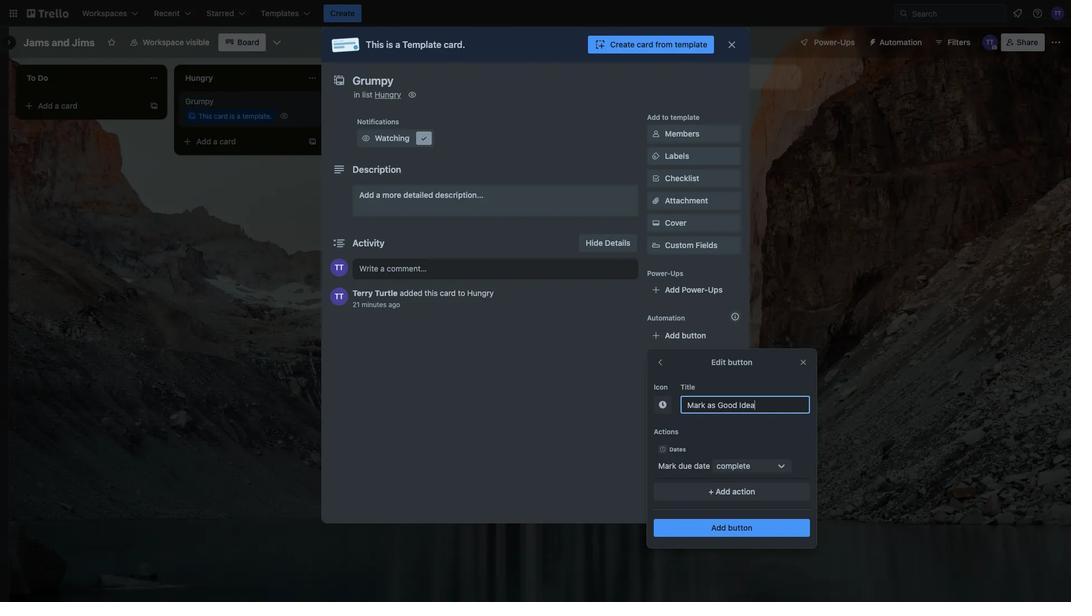 Task type: locate. For each thing, give the bounding box(es) containing it.
share button down delete link
[[647, 488, 741, 506]]

1 horizontal spatial ups
[[708, 285, 723, 295]]

this
[[366, 39, 384, 50], [199, 112, 212, 120]]

sm image
[[864, 33, 880, 49], [407, 89, 418, 100], [651, 128, 662, 140], [360, 133, 372, 144], [651, 173, 662, 184], [651, 397, 662, 408], [651, 420, 662, 431]]

share
[[1017, 38, 1039, 47], [665, 492, 687, 502]]

0 horizontal spatial create
[[330, 9, 355, 18]]

this down grumpy
[[199, 112, 212, 120]]

1 horizontal spatial add button
[[712, 524, 753, 533]]

1 horizontal spatial share
[[1017, 38, 1039, 47]]

add a card button
[[20, 97, 145, 115], [337, 97, 462, 115], [179, 133, 304, 151]]

add a card for left create from template… image
[[38, 101, 78, 110]]

is up hungry 'link'
[[386, 39, 393, 50]]

0 horizontal spatial to
[[458, 289, 465, 298]]

watching
[[375, 134, 410, 143]]

1 horizontal spatial power-ups
[[814, 38, 855, 47]]

create from template… image
[[150, 102, 158, 110], [308, 137, 317, 146]]

1 vertical spatial share button
[[647, 488, 741, 506]]

sm image for copy
[[651, 397, 662, 408]]

card
[[637, 40, 654, 49], [61, 101, 78, 110], [378, 101, 395, 110], [214, 112, 228, 120], [220, 137, 236, 146], [440, 289, 456, 298]]

1 horizontal spatial hide
[[665, 448, 682, 457]]

icon
[[654, 383, 668, 391]]

sm image down return to previous screen image at the right bottom
[[651, 375, 662, 386]]

sm image up mark
[[651, 447, 662, 458]]

1 horizontal spatial list
[[704, 448, 715, 457]]

is down the grumpy link at the left top
[[230, 112, 235, 120]]

template
[[403, 39, 442, 50], [665, 420, 699, 430]]

hide inside 'link'
[[586, 239, 603, 248]]

automation
[[880, 38, 922, 47], [647, 314, 685, 322]]

this up "in list hungry"
[[366, 39, 384, 50]]

0 horizontal spatial add a card
[[38, 101, 78, 110]]

activity
[[353, 238, 385, 249]]

sm image inside template button
[[651, 420, 662, 431]]

sm image right 'watching'
[[419, 133, 430, 144]]

terry turtle (terryturtle) image
[[330, 259, 348, 277]]

1 horizontal spatial add a card
[[196, 137, 236, 146]]

actions up move
[[647, 360, 672, 368]]

2 vertical spatial button
[[728, 524, 753, 533]]

automation down add power-ups in the right top of the page
[[647, 314, 685, 322]]

sm image inside automation button
[[864, 33, 880, 49]]

delete link
[[647, 466, 741, 484]]

Search field
[[908, 5, 1006, 22]]

0 horizontal spatial hide
[[586, 239, 603, 248]]

sm image inside members link
[[651, 128, 662, 140]]

1 vertical spatial hide
[[665, 448, 682, 457]]

watching button
[[357, 129, 434, 147]]

1 vertical spatial create
[[610, 40, 635, 49]]

0 horizontal spatial list
[[362, 90, 373, 99]]

add a card button for bottommost create from template… image
[[179, 133, 304, 151]]

create for create card from template
[[610, 40, 635, 49]]

2 horizontal spatial power-
[[814, 38, 841, 47]]

1 vertical spatial automation
[[647, 314, 685, 322]]

1 horizontal spatial terry turtle (terryturtle) image
[[983, 35, 998, 50]]

terry turtle (terryturtle) image left 21
[[330, 288, 348, 306]]

0 vertical spatial power-
[[814, 38, 841, 47]]

hide left details in the top of the page
[[586, 239, 603, 248]]

button
[[682, 331, 706, 340], [728, 358, 753, 367], [728, 524, 753, 533]]

sm image for delete
[[651, 469, 662, 480]]

share left show menu icon
[[1017, 38, 1039, 47]]

1 vertical spatial from
[[684, 448, 702, 457]]

template inside button
[[675, 40, 708, 49]]

complete
[[717, 462, 750, 471]]

description
[[353, 164, 401, 175]]

1 vertical spatial is
[[230, 112, 235, 120]]

hungry
[[375, 90, 401, 99], [467, 289, 494, 298]]

0 vertical spatial power-ups
[[814, 38, 855, 47]]

0 vertical spatial add button
[[665, 331, 706, 340]]

is
[[386, 39, 393, 50], [230, 112, 235, 120]]

list up "date"
[[704, 448, 715, 457]]

0 vertical spatial add button button
[[647, 327, 741, 345]]

share button
[[1002, 33, 1045, 51], [647, 488, 741, 506]]

sm image left delete
[[651, 469, 662, 480]]

2 vertical spatial ups
[[708, 285, 723, 295]]

hide from list
[[665, 448, 715, 457]]

1 horizontal spatial is
[[386, 39, 393, 50]]

2 horizontal spatial terry turtle (terryturtle) image
[[1051, 7, 1065, 20]]

automation down search 'image'
[[880, 38, 922, 47]]

0 horizontal spatial is
[[230, 112, 235, 120]]

ups
[[841, 38, 855, 47], [671, 270, 684, 277], [708, 285, 723, 295]]

0 vertical spatial this
[[366, 39, 384, 50]]

hungry up notifications
[[375, 90, 401, 99]]

1 vertical spatial share
[[665, 492, 687, 502]]

members link
[[647, 125, 741, 143]]

1 vertical spatial ups
[[671, 270, 684, 277]]

add button down + add action
[[712, 524, 753, 533]]

sm image left labels
[[651, 151, 662, 162]]

create inside primary element
[[330, 9, 355, 18]]

0 horizontal spatial share
[[665, 492, 687, 502]]

to up members
[[662, 113, 669, 121]]

0 vertical spatial hide
[[586, 239, 603, 248]]

add power-ups
[[665, 285, 723, 295]]

add to template
[[647, 113, 700, 121]]

1 vertical spatial list
[[704, 448, 715, 457]]

2 vertical spatial terry turtle (terryturtle) image
[[330, 288, 348, 306]]

title
[[681, 383, 695, 391]]

ups left automation button
[[841, 38, 855, 47]]

create
[[330, 9, 355, 18], [610, 40, 635, 49]]

hungry down write a comment text box
[[467, 289, 494, 298]]

custom
[[665, 241, 694, 250]]

0 horizontal spatial automation
[[647, 314, 685, 322]]

this card is a template.
[[199, 112, 272, 120]]

2 horizontal spatial ups
[[841, 38, 855, 47]]

add button button down + add action
[[654, 520, 810, 537]]

hide details link
[[579, 234, 637, 252]]

sm image inside watching 'button'
[[360, 133, 372, 144]]

Board name text field
[[18, 33, 100, 51]]

terry turtle (terryturtle) image right the open information menu image
[[1051, 7, 1065, 20]]

sm image for move
[[651, 375, 662, 386]]

1 vertical spatial add button
[[712, 524, 753, 533]]

1 horizontal spatial this
[[366, 39, 384, 50]]

this
[[425, 289, 438, 298]]

card.
[[444, 39, 465, 50]]

actions up dates
[[654, 428, 679, 436]]

0 horizontal spatial from
[[656, 40, 673, 49]]

0 notifications image
[[1011, 7, 1025, 20]]

list
[[362, 90, 373, 99], [704, 448, 715, 457]]

0 vertical spatial create
[[330, 9, 355, 18]]

0 horizontal spatial add button
[[665, 331, 706, 340]]

0 vertical spatial template
[[403, 39, 442, 50]]

list right in
[[362, 90, 373, 99]]

1 horizontal spatial share button
[[1002, 33, 1045, 51]]

sm image inside checklist link
[[651, 173, 662, 184]]

sm image inside copy link
[[651, 397, 662, 408]]

button up move link
[[682, 331, 706, 340]]

sm image inside cover link
[[651, 218, 662, 229]]

0 vertical spatial create from template… image
[[150, 102, 158, 110]]

0 horizontal spatial power-
[[647, 270, 671, 277]]

from inside create card from template button
[[656, 40, 673, 49]]

1 vertical spatial actions
[[654, 428, 679, 436]]

search image
[[900, 9, 908, 18]]

copy link
[[647, 394, 741, 412]]

power-
[[814, 38, 841, 47], [647, 270, 671, 277], [682, 285, 708, 295]]

sm image inside delete link
[[651, 469, 662, 480]]

edit button
[[711, 358, 753, 367]]

0 vertical spatial from
[[656, 40, 673, 49]]

custom fields button
[[647, 240, 741, 251]]

1 horizontal spatial to
[[662, 113, 669, 121]]

add button button up edit
[[647, 327, 741, 345]]

open information menu image
[[1032, 8, 1044, 19]]

sm image inside move link
[[651, 375, 662, 386]]

automation inside button
[[880, 38, 922, 47]]

actions
[[647, 360, 672, 368], [654, 428, 679, 436]]

button down action
[[728, 524, 753, 533]]

to
[[662, 113, 669, 121], [458, 289, 465, 298]]

1 vertical spatial power-
[[647, 270, 671, 277]]

+ add action
[[709, 487, 755, 497]]

1 horizontal spatial create
[[610, 40, 635, 49]]

0 vertical spatial hungry
[[375, 90, 401, 99]]

sm image
[[419, 133, 430, 144], [651, 151, 662, 162], [651, 218, 662, 229], [651, 375, 662, 386], [657, 400, 669, 411], [651, 447, 662, 458], [651, 469, 662, 480]]

1 vertical spatial this
[[199, 112, 212, 120]]

add
[[38, 101, 53, 110], [355, 101, 370, 110], [647, 113, 660, 121], [196, 137, 211, 146], [359, 191, 374, 200], [665, 285, 680, 295], [665, 331, 680, 340], [716, 487, 731, 497], [712, 524, 726, 533]]

0 vertical spatial share
[[1017, 38, 1039, 47]]

0 horizontal spatial terry turtle (terryturtle) image
[[330, 288, 348, 306]]

1 horizontal spatial add a card button
[[179, 133, 304, 151]]

0 horizontal spatial hungry
[[375, 90, 401, 99]]

template left card. at the top left of the page
[[403, 39, 442, 50]]

0 horizontal spatial add a card button
[[20, 97, 145, 115]]

0 horizontal spatial share button
[[647, 488, 741, 506]]

labels link
[[647, 147, 741, 165]]

more
[[383, 191, 401, 200]]

template down copy at the right of page
[[665, 420, 699, 430]]

2 vertical spatial power-
[[682, 285, 708, 295]]

0 horizontal spatial this
[[199, 112, 212, 120]]

card inside button
[[637, 40, 654, 49]]

1 vertical spatial power-ups
[[647, 270, 684, 277]]

hide up mark
[[665, 448, 682, 457]]

None text field
[[347, 70, 715, 90]]

workspace visible button
[[123, 33, 216, 51]]

power-ups
[[814, 38, 855, 47], [647, 270, 684, 277]]

0 vertical spatial share button
[[1002, 33, 1045, 51]]

1 horizontal spatial hungry
[[467, 289, 494, 298]]

sm image inside labels link
[[651, 151, 662, 162]]

1 vertical spatial to
[[458, 289, 465, 298]]

0 vertical spatial button
[[682, 331, 706, 340]]

add button
[[665, 331, 706, 340], [712, 524, 753, 533]]

hide
[[586, 239, 603, 248], [665, 448, 682, 457]]

share for the leftmost share button
[[665, 492, 687, 502]]

power-ups inside button
[[814, 38, 855, 47]]

sm image left cover
[[651, 218, 662, 229]]

button right edit
[[728, 358, 753, 367]]

1 horizontal spatial automation
[[880, 38, 922, 47]]

0 vertical spatial terry turtle (terryturtle) image
[[1051, 7, 1065, 20]]

delete
[[665, 470, 689, 479]]

1 vertical spatial hungry
[[467, 289, 494, 298]]

terry turtle (terryturtle) image right filters
[[983, 35, 998, 50]]

template
[[675, 40, 708, 49], [671, 113, 700, 121]]

0 vertical spatial ups
[[841, 38, 855, 47]]

add a more detailed description…
[[359, 191, 484, 200]]

customize views image
[[272, 37, 283, 48]]

add button button
[[647, 327, 741, 345], [654, 520, 810, 537]]

terry turtle added this card to hungry 21 minutes ago
[[353, 289, 494, 309]]

ups up add power-ups in the right top of the page
[[671, 270, 684, 277]]

0 vertical spatial automation
[[880, 38, 922, 47]]

from inside 'hide from list' link
[[684, 448, 702, 457]]

grumpy link
[[185, 96, 315, 107]]

add button up return to previous screen image at the right bottom
[[665, 331, 706, 340]]

0 vertical spatial template
[[675, 40, 708, 49]]

1 horizontal spatial from
[[684, 448, 702, 457]]

sm image inside 'hide from list' link
[[651, 447, 662, 458]]

share down delete
[[665, 492, 687, 502]]

21
[[353, 301, 360, 309]]

checklist link
[[647, 170, 741, 188]]

1 vertical spatial template
[[665, 420, 699, 430]]

automation button
[[864, 33, 929, 51]]

1 vertical spatial terry turtle (terryturtle) image
[[983, 35, 998, 50]]

share button down 0 notifications "image" on the top right
[[1002, 33, 1045, 51]]

sm image for cover
[[651, 218, 662, 229]]

ups down 'fields'
[[708, 285, 723, 295]]

0 vertical spatial to
[[662, 113, 669, 121]]

to right this
[[458, 289, 465, 298]]

terry turtle (terryturtle) image
[[1051, 7, 1065, 20], [983, 35, 998, 50], [330, 288, 348, 306]]

hide for hide from list
[[665, 448, 682, 457]]

mark due date
[[658, 462, 710, 471]]

board link
[[218, 33, 266, 51]]

button for top add button button
[[682, 331, 706, 340]]

create card from template button
[[588, 36, 714, 54]]

show menu image
[[1051, 37, 1062, 48]]

0 vertical spatial list
[[362, 90, 373, 99]]

1 horizontal spatial template
[[665, 420, 699, 430]]

1 horizontal spatial create from template… image
[[308, 137, 317, 146]]



Task type: vqa. For each thing, say whether or not it's contained in the screenshot.
'Cards' link
no



Task type: describe. For each thing, give the bounding box(es) containing it.
dates
[[670, 446, 686, 453]]

hide from list link
[[647, 444, 741, 462]]

share for the top share button
[[1017, 38, 1039, 47]]

terry
[[353, 289, 373, 298]]

labels
[[665, 152, 689, 161]]

power-ups button
[[792, 33, 862, 51]]

ago
[[389, 301, 400, 309]]

and
[[52, 36, 70, 48]]

1 vertical spatial template
[[671, 113, 700, 121]]

close popover image
[[799, 358, 808, 367]]

sm image down the icon
[[657, 400, 669, 411]]

2 horizontal spatial add a card button
[[337, 97, 462, 115]]

turtle
[[375, 289, 398, 298]]

sm image for template
[[651, 420, 662, 431]]

jams and jims
[[23, 36, 95, 48]]

in list hungry
[[354, 90, 401, 99]]

0 horizontal spatial create from template… image
[[150, 102, 158, 110]]

attachment
[[665, 196, 708, 205]]

added
[[400, 289, 423, 298]]

this for this is a template card.
[[366, 39, 384, 50]]

this is a template card.
[[366, 39, 465, 50]]

custom fields
[[665, 241, 718, 250]]

notifications
[[357, 118, 399, 126]]

this for this card is a template.
[[199, 112, 212, 120]]

Mark due date… text field
[[681, 396, 810, 414]]

template.
[[242, 112, 272, 120]]

return to previous screen image
[[656, 358, 665, 367]]

filters button
[[931, 33, 974, 51]]

attachment button
[[647, 192, 741, 210]]

sm image for labels
[[651, 151, 662, 162]]

power- inside button
[[814, 38, 841, 47]]

create card from template
[[610, 40, 708, 49]]

+
[[709, 487, 714, 497]]

workspace visible
[[143, 38, 210, 47]]

Write a comment text field
[[353, 259, 638, 279]]

card inside terry turtle added this card to hungry 21 minutes ago
[[440, 289, 456, 298]]

add a more detailed description… link
[[353, 185, 638, 217]]

hungry inside terry turtle added this card to hungry 21 minutes ago
[[467, 289, 494, 298]]

21 minutes ago link
[[353, 301, 400, 309]]

2 horizontal spatial add a card
[[355, 101, 395, 110]]

action
[[733, 487, 755, 497]]

cover
[[665, 218, 687, 228]]

template button
[[647, 416, 741, 434]]

edit
[[711, 358, 726, 367]]

fields
[[696, 241, 718, 250]]

board
[[237, 38, 259, 47]]

move link
[[647, 372, 741, 390]]

workspace
[[143, 38, 184, 47]]

jims
[[72, 36, 95, 48]]

jams
[[23, 36, 49, 48]]

0 vertical spatial is
[[386, 39, 393, 50]]

hide details
[[586, 239, 631, 248]]

primary element
[[0, 0, 1071, 27]]

switch to… image
[[8, 8, 19, 19]]

sm image for hide from list
[[651, 447, 662, 458]]

copy
[[665, 398, 684, 407]]

sm image for automation
[[864, 33, 880, 49]]

grumpy
[[185, 97, 214, 106]]

members
[[665, 129, 700, 138]]

visible
[[186, 38, 210, 47]]

to inside terry turtle added this card to hungry 21 minutes ago
[[458, 289, 465, 298]]

1 vertical spatial add button button
[[654, 520, 810, 537]]

detailed
[[404, 191, 433, 200]]

create for create
[[330, 9, 355, 18]]

hide for hide details
[[586, 239, 603, 248]]

0 vertical spatial actions
[[647, 360, 672, 368]]

sm image for checklist
[[651, 173, 662, 184]]

sm image for watching
[[360, 133, 372, 144]]

due
[[679, 462, 692, 471]]

0 horizontal spatial template
[[403, 39, 442, 50]]

add a card button for left create from template… image
[[20, 97, 145, 115]]

add power-ups link
[[647, 281, 741, 299]]

add a card for bottommost create from template… image
[[196, 137, 236, 146]]

1 horizontal spatial power-
[[682, 285, 708, 295]]

date
[[694, 462, 710, 471]]

ups inside button
[[841, 38, 855, 47]]

button for the bottom add button button
[[728, 524, 753, 533]]

mark
[[658, 462, 677, 471]]

filters
[[948, 38, 971, 47]]

create button
[[324, 4, 362, 22]]

description…
[[435, 191, 484, 200]]

hungry link
[[375, 90, 401, 99]]

in
[[354, 90, 360, 99]]

sm image for members
[[651, 128, 662, 140]]

sm image inside watching 'button'
[[419, 133, 430, 144]]

1 vertical spatial create from template… image
[[308, 137, 317, 146]]

minutes
[[362, 301, 387, 309]]

0 horizontal spatial ups
[[671, 270, 684, 277]]

1 vertical spatial button
[[728, 358, 753, 367]]

template inside button
[[665, 420, 699, 430]]

0 horizontal spatial power-ups
[[647, 270, 684, 277]]

move
[[665, 376, 685, 385]]

details
[[605, 239, 631, 248]]

cover link
[[647, 214, 741, 232]]

star or unstar board image
[[107, 38, 116, 47]]

checklist
[[665, 174, 700, 183]]



